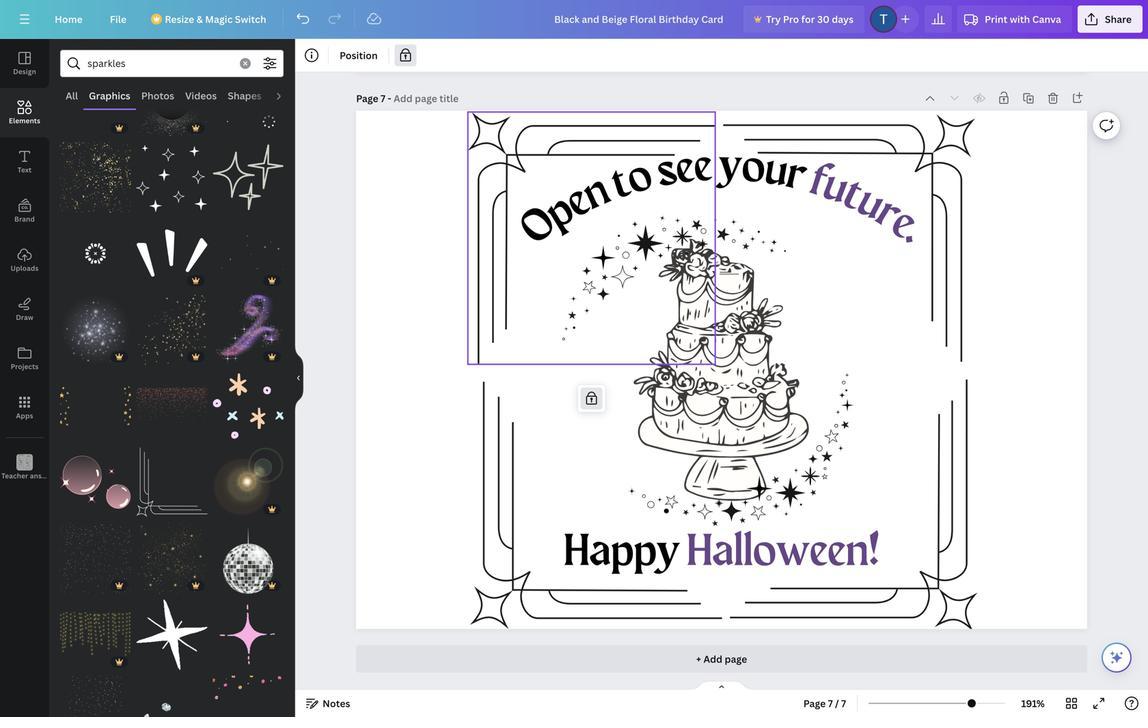 Task type: vqa. For each thing, say whether or not it's contained in the screenshot.
&
yes



Task type: locate. For each thing, give the bounding box(es) containing it.
try pro for 30 days
[[766, 13, 854, 26]]

design button
[[0, 39, 49, 88]]

days
[[832, 13, 854, 26]]

+ add page
[[696, 653, 747, 666]]

share
[[1105, 13, 1132, 26]]

happy
[[564, 531, 680, 576]]

notes
[[323, 697, 350, 710]]

7 for /
[[828, 697, 833, 710]]

group
[[60, 66, 131, 136], [136, 66, 207, 136], [213, 66, 284, 136], [60, 134, 131, 213], [136, 134, 207, 213], [213, 134, 284, 213], [60, 210, 131, 289], [136, 210, 207, 289], [213, 218, 284, 289], [60, 286, 131, 365], [136, 286, 207, 365], [213, 286, 284, 365], [60, 363, 131, 442], [136, 363, 207, 442], [213, 363, 284, 442], [213, 439, 284, 518], [60, 447, 131, 518], [136, 447, 207, 518], [60, 515, 131, 594], [136, 515, 207, 594], [213, 515, 284, 594], [60, 592, 131, 671], [136, 592, 207, 671], [213, 592, 284, 671], [60, 668, 131, 718], [213, 668, 284, 718], [136, 676, 207, 718]]

canva assistant image
[[1109, 650, 1125, 666]]

home link
[[44, 5, 93, 33]]

audio
[[273, 89, 300, 102]]

0 vertical spatial page
[[356, 92, 378, 105]]

add
[[704, 653, 723, 666]]

page for page 7 -
[[356, 92, 378, 105]]

side panel tab list
[[0, 39, 71, 493]]

1 horizontal spatial 7
[[828, 697, 833, 710]]

0 horizontal spatial 7
[[381, 92, 385, 105]]

30
[[817, 13, 830, 26]]

7 left - on the left top
[[381, 92, 385, 105]]

gold glitter dust image
[[136, 295, 207, 365]]

text
[[18, 165, 32, 175]]

fairy magic sparkle image
[[213, 295, 284, 365]]

page
[[356, 92, 378, 105], [804, 697, 826, 710]]

7 right '/'
[[841, 697, 846, 710]]

videos
[[185, 89, 217, 102]]

art deco minimal christmas sparkle corner border image
[[136, 447, 207, 518]]

shapes button
[[222, 83, 267, 109]]

page for page 7 / 7
[[804, 697, 826, 710]]

7 left '/'
[[828, 697, 833, 710]]

page 7 -
[[356, 92, 394, 105]]

sparkle decorative aesthetic image
[[213, 142, 284, 213]]

draw button
[[0, 285, 49, 334]]

draw
[[16, 313, 33, 322]]

page left - on the left top
[[356, 92, 378, 105]]

1 horizontal spatial page
[[804, 697, 826, 710]]

y
[[718, 145, 743, 191]]

position button
[[334, 44, 383, 66]]

+
[[696, 653, 701, 666]]

page inside page 7 / 7 button
[[804, 697, 826, 710]]

&
[[196, 13, 203, 26]]

apps
[[16, 411, 33, 421]]

teacher
[[1, 472, 28, 481]]

photos
[[141, 89, 174, 102]]

apps button
[[0, 383, 49, 433]]

share button
[[1078, 5, 1143, 33]]

with
[[1010, 13, 1030, 26]]

Search elements search field
[[87, 51, 232, 77]]

home
[[55, 13, 83, 26]]

7
[[381, 92, 385, 105], [828, 697, 833, 710], [841, 697, 846, 710]]

sparkling hanging lights image
[[60, 600, 131, 671]]

text button
[[0, 137, 49, 187]]

main menu bar
[[0, 0, 1148, 39]]

1 vertical spatial page
[[804, 697, 826, 710]]

0 horizontal spatial page
[[356, 92, 378, 105]]

shiny sparkles image
[[60, 295, 131, 365]]

page
[[725, 653, 747, 666]]

keys
[[56, 472, 71, 481]]

191%
[[1021, 697, 1045, 710]]

page left '/'
[[804, 697, 826, 710]]

switch
[[235, 13, 266, 26]]

all
[[66, 89, 78, 102]]

photos button
[[136, 83, 180, 109]]

;
[[24, 473, 26, 480]]

191% button
[[1011, 693, 1055, 715]]



Task type: describe. For each thing, give the bounding box(es) containing it.
resize & magic switch button
[[143, 5, 277, 33]]

elements button
[[0, 88, 49, 137]]

cute handdrawn school glitter image
[[213, 371, 284, 442]]

projects
[[11, 362, 39, 371]]

show pages image
[[689, 681, 755, 692]]

audio button
[[267, 83, 305, 109]]

elements
[[9, 116, 40, 125]]

brand
[[14, 215, 35, 224]]

halloween!
[[687, 531, 880, 576]]

try pro for 30 days button
[[744, 5, 865, 33]]

graphics
[[89, 89, 130, 102]]

print
[[985, 13, 1008, 26]]

teacher answer keys
[[1, 472, 71, 481]]

page 7 / 7
[[804, 697, 846, 710]]

position
[[340, 49, 378, 62]]

2 horizontal spatial 7
[[841, 697, 846, 710]]

pro
[[783, 13, 799, 26]]

print with canva button
[[958, 5, 1072, 33]]

canva
[[1032, 13, 1061, 26]]

Page title text field
[[394, 92, 460, 105]]

resize
[[165, 13, 194, 26]]

7 for -
[[381, 92, 385, 105]]

videos button
[[180, 83, 222, 109]]

graphics button
[[83, 83, 136, 109]]

/
[[835, 697, 839, 710]]

answer
[[30, 472, 54, 481]]

all button
[[60, 83, 83, 109]]

projects button
[[0, 334, 49, 383]]

luminous abstract sparkling image
[[213, 447, 284, 518]]

resize & magic switch
[[165, 13, 266, 26]]

uploads button
[[0, 236, 49, 285]]

magic
[[205, 13, 233, 26]]

brand button
[[0, 187, 49, 236]]

golden sparkles illustration image
[[136, 524, 207, 594]]

egypt white gold sprinkles sparse rectangle image
[[60, 676, 131, 718]]

notes button
[[301, 693, 356, 715]]

silver stars and confetti background 0908 image
[[136, 66, 207, 136]]

shiny disco ball image
[[213, 524, 284, 594]]

happy halloween!
[[564, 531, 880, 576]]

uploads
[[11, 264, 39, 273]]

hide image
[[295, 345, 303, 411]]

+ add page button
[[356, 646, 1087, 673]]

lined retro anime bubbles and sparkles image
[[60, 447, 131, 518]]

for
[[801, 13, 815, 26]]

white sparkling stars image
[[60, 524, 131, 594]]

try
[[766, 13, 781, 26]]

-
[[388, 92, 391, 105]]

print with canva
[[985, 13, 1061, 26]]

shapes
[[228, 89, 262, 102]]

page 7 / 7 button
[[798, 693, 852, 715]]

sequin sparkles image
[[136, 371, 207, 442]]

file button
[[99, 5, 138, 33]]

Design title text field
[[543, 5, 738, 33]]

file
[[110, 13, 127, 26]]

egypt gold sprinkles simple square image
[[60, 142, 131, 213]]

design
[[13, 67, 36, 76]]



